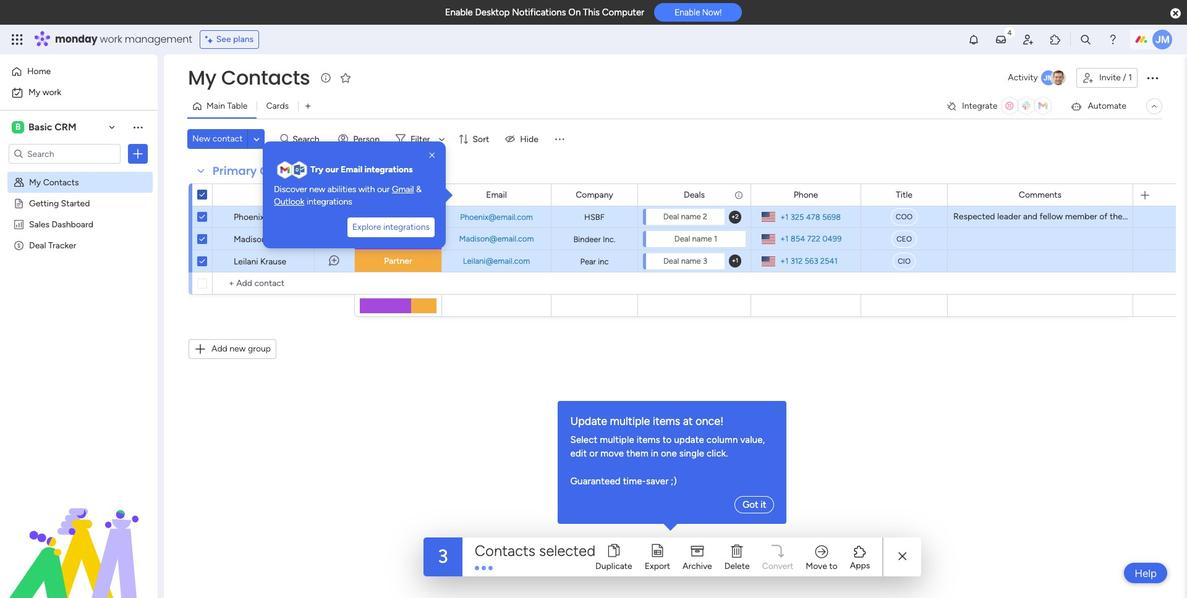 Task type: vqa. For each thing, say whether or not it's contained in the screenshot.
workspace options icon
yes



Task type: describe. For each thing, give the bounding box(es) containing it.
person button
[[333, 129, 387, 149]]

time-
[[623, 476, 646, 487]]

add new group button
[[189, 339, 276, 359]]

Search field
[[289, 130, 327, 148]]

home link
[[7, 62, 150, 82]]

phoenix@email.com link
[[458, 212, 535, 222]]

at
[[683, 415, 693, 428]]

group
[[248, 344, 271, 354]]

just
[[1156, 211, 1170, 222]]

main table button
[[187, 96, 257, 116]]

my work link
[[7, 83, 150, 103]]

name for 3
[[681, 256, 701, 266]]

value,
[[740, 434, 765, 445]]

workspace selection element
[[12, 120, 78, 135]]

my work
[[28, 87, 61, 98]]

1 horizontal spatial to
[[829, 561, 838, 572]]

2 customer from the top
[[379, 234, 417, 244]]

or
[[589, 448, 598, 459]]

0 vertical spatial integrations
[[364, 165, 413, 175]]

doyle
[[269, 234, 291, 245]]

filter
[[411, 134, 430, 144]]

add
[[211, 344, 227, 354]]

integrations inside discover new abilities with our gmail & outlook integrations
[[307, 196, 352, 207]]

activity
[[1008, 72, 1038, 83]]

Comments field
[[1016, 188, 1065, 202]]

my up main
[[188, 64, 216, 92]]

guaranteed time-saver ;)
[[570, 476, 677, 487]]

bindeer inc.
[[573, 235, 616, 244]]

My Contacts field
[[185, 64, 313, 92]]

on
[[568, 7, 581, 18]]

sales dashboard
[[29, 219, 93, 229]]

+1 325 478 5698 link
[[775, 209, 841, 225]]

deal tracker
[[29, 240, 76, 250]]

my contacts inside list box
[[29, 177, 79, 187]]

325
[[791, 212, 804, 222]]

levy
[[266, 212, 285, 223]]

got
[[743, 499, 758, 510]]

cio
[[898, 257, 911, 266]]

collapse board header image
[[1149, 101, 1159, 111]]

list box containing my contacts
[[0, 169, 158, 423]]

items for at
[[653, 415, 680, 428]]

monday work management
[[55, 32, 192, 46]]

2541
[[820, 257, 838, 266]]

my work option
[[7, 83, 150, 103]]

main table
[[207, 101, 248, 111]]

notifications image
[[968, 33, 980, 46]]

deal name 2
[[663, 212, 707, 221]]

update multiple items at once!
[[570, 415, 724, 428]]

0 horizontal spatial email
[[341, 165, 362, 175]]

hide button
[[500, 129, 546, 149]]

5698
[[822, 212, 841, 222]]

phoenix levy
[[234, 212, 285, 223]]

1 for invite / 1
[[1129, 72, 1132, 83]]

name for 1
[[692, 234, 712, 243]]

main
[[207, 101, 225, 111]]

722
[[807, 234, 820, 244]]

work for my
[[42, 87, 61, 98]]

workspace image
[[12, 121, 24, 134]]

0 vertical spatial our
[[325, 165, 339, 175]]

Company field
[[573, 188, 616, 202]]

explore
[[352, 222, 381, 233]]

delete
[[724, 561, 750, 572]]

1 customer from the top
[[379, 212, 417, 222]]

plans
[[233, 34, 254, 45]]

explore integrations button
[[347, 218, 435, 238]]

see
[[216, 34, 231, 45]]

+1 312 563 2541
[[780, 257, 838, 266]]

options image
[[132, 148, 144, 160]]

see plans
[[216, 34, 254, 45]]

854
[[791, 234, 805, 244]]

search everything image
[[1080, 33, 1092, 46]]

478
[[806, 212, 820, 222]]

new contact
[[192, 134, 243, 144]]

Title field
[[893, 188, 916, 202]]

menu image
[[553, 133, 566, 145]]

type
[[389, 190, 408, 200]]

lottie animation element
[[0, 474, 158, 599]]

computer
[[602, 7, 644, 18]]

this
[[583, 7, 600, 18]]

integrate button
[[941, 93, 1061, 119]]

update
[[570, 415, 607, 428]]

pear
[[580, 257, 596, 266]]

2
[[703, 212, 707, 221]]

deal for deal name 1
[[674, 234, 690, 243]]

contacts selected
[[475, 542, 595, 560]]

integrate
[[962, 101, 998, 111]]

member
[[1065, 211, 1097, 222]]

my inside option
[[28, 87, 40, 98]]

Type field
[[386, 188, 411, 202]]

add to favorites image
[[340, 71, 352, 84]]

+1 325 478 5698
[[780, 212, 841, 222]]

/
[[1123, 72, 1126, 83]]

0499
[[822, 234, 842, 244]]

krause
[[260, 257, 286, 267]]

leilani
[[234, 257, 258, 267]]

company
[[576, 190, 613, 200]]

my up getting
[[29, 177, 41, 187]]

angle down image
[[254, 134, 260, 144]]

see plans button
[[200, 30, 259, 49]]

enable for enable desktop notifications on this computer
[[445, 7, 473, 18]]

lottie animation image
[[0, 474, 158, 599]]

it
[[761, 499, 766, 510]]

sales
[[29, 219, 49, 229]]

1 horizontal spatial my contacts
[[188, 64, 310, 92]]

move
[[601, 448, 624, 459]]

;)
[[671, 476, 677, 487]]

hide
[[520, 134, 538, 144]]

add new group
[[211, 344, 271, 354]]

convert
[[762, 561, 793, 572]]

table
[[227, 101, 248, 111]]

monday marketplace image
[[1049, 33, 1062, 46]]

getting
[[29, 198, 59, 208]]

column information image
[[734, 190, 744, 200]]

and
[[1023, 211, 1038, 222]]

+ Add contact text field
[[219, 276, 349, 291]]

arrow down image
[[434, 132, 449, 147]]

single
[[679, 448, 704, 459]]

hsbf
[[584, 213, 605, 222]]

enable desktop notifications on this computer
[[445, 7, 644, 18]]

edit
[[570, 448, 587, 459]]

monday
[[55, 32, 97, 46]]

Phone field
[[791, 188, 821, 202]]

leader
[[997, 211, 1021, 222]]

i
[[1151, 211, 1154, 222]]



Task type: locate. For each thing, give the bounding box(es) containing it.
discover new abilities with our gmail & outlook integrations
[[274, 184, 422, 207]]

add view image
[[305, 102, 311, 111]]

1 vertical spatial to
[[829, 561, 838, 572]]

deal for deal name 2
[[663, 212, 679, 221]]

invite / 1 button
[[1076, 68, 1138, 88]]

help button
[[1124, 563, 1167, 584]]

0 vertical spatial to
[[663, 434, 672, 445]]

multiple for update
[[610, 415, 650, 428]]

got it
[[743, 499, 766, 510]]

invite
[[1099, 72, 1121, 83]]

customer down type field
[[379, 212, 417, 222]]

invite / 1
[[1099, 72, 1132, 83]]

1 vertical spatial multiple
[[600, 434, 634, 445]]

madison@email.com link
[[457, 234, 536, 244]]

1 vertical spatial our
[[377, 184, 390, 195]]

dapulse close image
[[1170, 7, 1181, 20]]

workspace options image
[[132, 121, 144, 133]]

phoenix@email.com
[[460, 212, 533, 222]]

sort desc image
[[282, 181, 286, 188]]

try our email integrations
[[310, 165, 413, 175]]

pear inc
[[580, 257, 609, 266]]

0 vertical spatial my contacts
[[188, 64, 310, 92]]

4 image
[[1004, 25, 1015, 39]]

1
[[1129, 72, 1132, 83], [714, 234, 717, 243]]

1 horizontal spatial new
[[309, 184, 325, 195]]

Search in workspace field
[[26, 147, 103, 161]]

+1 left 325
[[780, 212, 789, 222]]

1 inside invite / 1 button
[[1129, 72, 1132, 83]]

archive
[[683, 561, 712, 572]]

new for discover
[[309, 184, 325, 195]]

563
[[805, 257, 818, 266]]

home option
[[7, 62, 150, 82]]

Email field
[[483, 188, 510, 202]]

1 vertical spatial items
[[637, 434, 660, 445]]

email up phoenix@email.com link
[[486, 190, 507, 200]]

2 +1 from the top
[[780, 234, 789, 244]]

0 vertical spatial +1
[[780, 212, 789, 222]]

multiple inside select multiple items to update column value, edit or move them in one single click.
[[600, 434, 634, 445]]

management
[[125, 32, 192, 46]]

update feed image
[[995, 33, 1007, 46]]

1 vertical spatial work
[[42, 87, 61, 98]]

phone
[[794, 190, 818, 200]]

deal down sales
[[29, 240, 46, 250]]

to up 'one'
[[663, 434, 672, 445]]

customer down explore integrations
[[379, 234, 417, 244]]

0 horizontal spatial my contacts
[[29, 177, 79, 187]]

1 horizontal spatial enable
[[675, 8, 700, 17]]

got it link
[[734, 496, 774, 514]]

0 vertical spatial new
[[309, 184, 325, 195]]

0 vertical spatial work
[[100, 32, 122, 46]]

select product image
[[11, 33, 23, 46]]

person
[[353, 134, 380, 144]]

0 vertical spatial items
[[653, 415, 680, 428]]

0 horizontal spatial 3
[[438, 546, 448, 568]]

try
[[310, 165, 323, 175]]

integrations up "gmail" on the left
[[364, 165, 413, 175]]

email inside field
[[486, 190, 507, 200]]

my down home
[[28, 87, 40, 98]]

public board image
[[13, 197, 25, 209]]

integrations down type field
[[383, 222, 430, 233]]

1 horizontal spatial email
[[486, 190, 507, 200]]

respected
[[953, 211, 995, 222]]

1 horizontal spatial work
[[100, 32, 122, 46]]

desktop
[[475, 7, 510, 18]]

our right with
[[377, 184, 390, 195]]

activity button
[[1003, 68, 1072, 88]]

new
[[192, 134, 210, 144]]

update
[[674, 434, 704, 445]]

0 horizontal spatial our
[[325, 165, 339, 175]]

work inside my work option
[[42, 87, 61, 98]]

basic crm
[[28, 121, 76, 133]]

leilani@email.com link
[[461, 257, 533, 266]]

&
[[416, 184, 422, 195]]

jeremy miller image
[[1153, 30, 1172, 49]]

integrations inside button
[[383, 222, 430, 233]]

multiple up the them
[[610, 415, 650, 428]]

enable
[[445, 7, 473, 18], [675, 8, 700, 17]]

name
[[681, 212, 701, 221], [692, 234, 712, 243], [681, 256, 701, 266]]

1 vertical spatial name
[[692, 234, 712, 243]]

2 vertical spatial name
[[681, 256, 701, 266]]

items for to
[[637, 434, 660, 445]]

new right the add
[[230, 344, 246, 354]]

0 vertical spatial customer
[[379, 212, 417, 222]]

inc
[[598, 257, 609, 266]]

1 horizontal spatial 3
[[703, 256, 707, 266]]

to inside select multiple items to update column value, edit or move them in one single click.
[[663, 434, 672, 445]]

discover
[[274, 184, 307, 195]]

automate button
[[1066, 96, 1132, 116]]

1 vertical spatial 1
[[714, 234, 717, 243]]

deal down deal name 2
[[674, 234, 690, 243]]

1 for deal name 1
[[714, 234, 717, 243]]

Primary Contacts field
[[210, 163, 315, 179]]

b
[[15, 122, 21, 132]]

items up in
[[637, 434, 660, 445]]

name for 2
[[681, 212, 701, 221]]

1 +1 from the top
[[780, 212, 789, 222]]

1 vertical spatial +1
[[780, 234, 789, 244]]

deal for deal name 3
[[663, 256, 679, 266]]

work down home
[[42, 87, 61, 98]]

items left at
[[653, 415, 680, 428]]

guaranteed
[[570, 476, 621, 487]]

work right monday
[[100, 32, 122, 46]]

multiple for select
[[600, 434, 634, 445]]

2 vertical spatial integrations
[[383, 222, 430, 233]]

show board description image
[[319, 72, 334, 84]]

name left 2
[[681, 212, 701, 221]]

invite members image
[[1022, 33, 1034, 46]]

0 vertical spatial 1
[[1129, 72, 1132, 83]]

outlook button
[[274, 196, 304, 208]]

madison doyle
[[234, 234, 291, 245]]

enable left desktop
[[445, 7, 473, 18]]

0 horizontal spatial work
[[42, 87, 61, 98]]

my contacts up the table
[[188, 64, 310, 92]]

leilani@email.com
[[463, 257, 530, 266]]

primary contacts
[[213, 163, 312, 179]]

once!
[[696, 415, 724, 428]]

integrations down abilities at the left top of page
[[307, 196, 352, 207]]

312
[[791, 257, 803, 266]]

0 vertical spatial name
[[681, 212, 701, 221]]

+1 for phoenix levy
[[780, 212, 789, 222]]

+1
[[780, 212, 789, 222], [780, 234, 789, 244], [780, 257, 789, 266]]

madison
[[234, 234, 266, 245]]

in
[[651, 448, 659, 459]]

our inside discover new abilities with our gmail & outlook integrations
[[377, 184, 390, 195]]

options image
[[1145, 70, 1160, 85]]

deal for deal tracker
[[29, 240, 46, 250]]

deal
[[663, 212, 679, 221], [674, 234, 690, 243], [29, 240, 46, 250], [663, 256, 679, 266]]

deal down deal name 1 on the top
[[663, 256, 679, 266]]

+1 for leilani krause
[[780, 257, 789, 266]]

1 vertical spatial email
[[486, 190, 507, 200]]

new inside button
[[230, 344, 246, 354]]

email up abilities at the left top of page
[[341, 165, 362, 175]]

v2 search image
[[280, 132, 289, 146]]

+1 left 312
[[780, 257, 789, 266]]

duplicate
[[595, 561, 632, 572]]

multiple
[[610, 415, 650, 428], [600, 434, 634, 445]]

+1 left 854
[[780, 234, 789, 244]]

enable now!
[[675, 8, 722, 17]]

sort button
[[453, 129, 497, 149]]

our
[[325, 165, 339, 175], [377, 184, 390, 195]]

my
[[188, 64, 216, 92], [28, 87, 40, 98], [29, 177, 41, 187]]

phoenix
[[234, 212, 264, 223]]

work for monday
[[100, 32, 122, 46]]

1 vertical spatial integrations
[[307, 196, 352, 207]]

enable for enable now!
[[675, 8, 700, 17]]

1 horizontal spatial 1
[[1129, 72, 1132, 83]]

0 vertical spatial email
[[341, 165, 362, 175]]

name down deal name 1 on the top
[[681, 256, 701, 266]]

select multiple items to update column value, edit or move them in one single click.
[[570, 434, 765, 459]]

new for add
[[230, 344, 246, 354]]

tracker
[[48, 240, 76, 250]]

0 horizontal spatial to
[[663, 434, 672, 445]]

1 vertical spatial 3
[[438, 546, 448, 568]]

inc.
[[603, 235, 616, 244]]

contacts inside field
[[260, 163, 312, 179]]

1 vertical spatial customer
[[379, 234, 417, 244]]

contact
[[213, 134, 243, 144]]

madison@email.com
[[459, 234, 534, 244]]

getting started
[[29, 198, 90, 208]]

2 vertical spatial +1
[[780, 257, 789, 266]]

list box
[[0, 169, 158, 423]]

0 vertical spatial 3
[[703, 256, 707, 266]]

3 +1 from the top
[[780, 257, 789, 266]]

move
[[806, 561, 827, 572]]

0 vertical spatial multiple
[[610, 415, 650, 428]]

automate
[[1088, 101, 1127, 111]]

0 horizontal spatial 1
[[714, 234, 717, 243]]

deal name 1
[[674, 234, 717, 243]]

Deals field
[[681, 188, 708, 202]]

option
[[0, 171, 158, 173]]

of
[[1100, 211, 1108, 222]]

new inside discover new abilities with our gmail & outlook integrations
[[309, 184, 325, 195]]

with
[[358, 184, 375, 195]]

crm
[[55, 121, 76, 133]]

to right the move
[[829, 561, 838, 572]]

multiple up move
[[600, 434, 634, 445]]

started
[[61, 198, 90, 208]]

0 horizontal spatial enable
[[445, 7, 473, 18]]

dashboard
[[52, 219, 93, 229]]

name down 2
[[692, 234, 712, 243]]

my contacts up 'getting started'
[[29, 177, 79, 187]]

items inside select multiple items to update column value, edit or move them in one single click.
[[637, 434, 660, 445]]

deal up deal name 1 on the top
[[663, 212, 679, 221]]

new down the try
[[309, 184, 325, 195]]

0 horizontal spatial new
[[230, 344, 246, 354]]

primary
[[213, 163, 257, 179]]

email
[[341, 165, 362, 175], [486, 190, 507, 200]]

1 horizontal spatial our
[[377, 184, 390, 195]]

1 vertical spatial my contacts
[[29, 177, 79, 187]]

integrations
[[364, 165, 413, 175], [307, 196, 352, 207], [383, 222, 430, 233]]

our right the try
[[325, 165, 339, 175]]

1 vertical spatial new
[[230, 344, 246, 354]]

sort asc image
[[282, 181, 286, 188]]

public dashboard image
[[13, 218, 25, 230]]

one
[[661, 448, 677, 459]]

gmail
[[392, 184, 414, 195]]

enable left now!
[[675, 8, 700, 17]]

items
[[653, 415, 680, 428], [637, 434, 660, 445]]

help image
[[1107, 33, 1119, 46]]

selected
[[539, 542, 595, 560]]

enable inside button
[[675, 8, 700, 17]]



